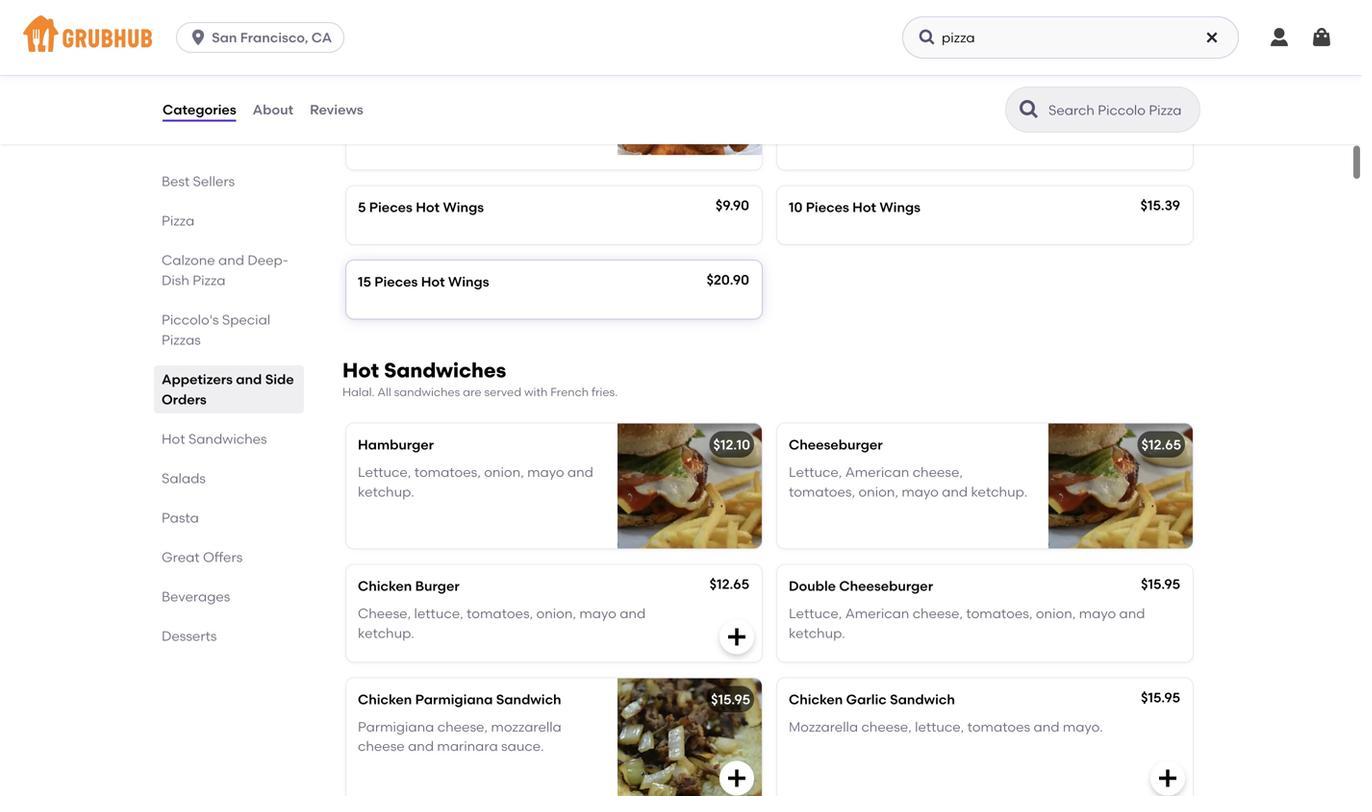 Task type: vqa. For each thing, say whether or not it's contained in the screenshot.
the Dish
yes



Task type: locate. For each thing, give the bounding box(es) containing it.
sandwich for mozzarella
[[496, 692, 562, 708]]

appetizers and side orders
[[162, 372, 294, 408]]

are
[[463, 385, 482, 399]]

$15.95
[[1142, 577, 1181, 593], [1142, 690, 1181, 706], [711, 692, 751, 708]]

0 horizontal spatial sandwich
[[496, 692, 562, 708]]

onion,
[[484, 464, 524, 481], [859, 484, 899, 500], [537, 606, 577, 622], [1036, 606, 1076, 622]]

lettuce,
[[358, 464, 411, 481], [789, 464, 842, 481], [789, 606, 842, 622]]

2 lettuce, american  cheese, tomatoes, onion, mayo and ketchup. from the top
[[789, 606, 1146, 642]]

sandwiches for hot sandwiches
[[189, 431, 267, 448]]

mayo
[[527, 464, 565, 481], [902, 484, 939, 500], [580, 606, 617, 622], [1080, 606, 1117, 622]]

1 horizontal spatial lettuce,
[[915, 719, 965, 736]]

$15.95 for lettuce, american  cheese, tomatoes, onion, mayo and ketchup.
[[1142, 577, 1181, 593]]

2 sandwich from the left
[[890, 692, 956, 708]]

1 vertical spatial lettuce,
[[915, 719, 965, 736]]

pieces right '15'
[[375, 274, 418, 290]]

sandwiches up salads tab
[[189, 431, 267, 448]]

mozzarella cheese, lettuce, tomatoes and mayo.
[[789, 719, 1104, 736]]

chicken left fingers
[[789, 58, 843, 74]]

chicken up mozzarella
[[789, 692, 843, 708]]

pieces right the 5
[[369, 199, 413, 216]]

san francisco, ca button
[[176, 22, 352, 53]]

5
[[358, 199, 366, 216]]

1 vertical spatial lettuce, american  cheese, tomatoes, onion, mayo and ketchup.
[[789, 606, 1146, 642]]

0 vertical spatial pizza
[[162, 213, 195, 229]]

sellers
[[193, 173, 235, 190]]

salads tab
[[162, 469, 296, 489]]

0 vertical spatial parmigiana
[[415, 692, 493, 708]]

jalapeno
[[358, 58, 421, 74]]

tomatoes, inside "lettuce, tomatoes, onion, mayo and ketchup."
[[415, 464, 481, 481]]

sandwiches for hot sandwiches halal. all sandwiches are served with french fries.
[[384, 358, 507, 383]]

1 vertical spatial $9.90
[[716, 197, 750, 214]]

lettuce, american  cheese, tomatoes, onion, mayo and ketchup. for double cheeseburger
[[789, 606, 1146, 642]]

cheese, lettuce, tomatoes, onion, mayo and ketchup.
[[358, 606, 646, 642]]

pizza down calzone
[[193, 272, 226, 289]]

cheese,
[[913, 464, 963, 481], [913, 606, 963, 622], [438, 719, 488, 736], [862, 719, 912, 736]]

piccolo's special pizzas tab
[[162, 310, 296, 350]]

1 vertical spatial american
[[846, 606, 910, 622]]

1 horizontal spatial sandwiches
[[384, 358, 507, 383]]

and inside parmigiana cheese, mozzarella cheese and marinara sauce.
[[408, 739, 434, 755]]

parmigiana up cheese at bottom
[[358, 719, 434, 736]]

best
[[162, 173, 190, 190]]

$9.90
[[717, 58, 751, 74], [716, 197, 750, 214]]

hot
[[416, 199, 440, 216], [853, 199, 877, 216], [421, 274, 445, 290], [343, 358, 379, 383], [162, 431, 185, 448]]

hot up salads
[[162, 431, 185, 448]]

sandwiches
[[384, 358, 507, 383], [189, 431, 267, 448]]

0 horizontal spatial sandwiches
[[189, 431, 267, 448]]

1 vertical spatial $12.10
[[714, 437, 751, 453]]

svg image inside san francisco, ca button
[[189, 28, 208, 47]]

hot right the 5
[[416, 199, 440, 216]]

10 pieces hot wings
[[789, 199, 921, 216]]

0 vertical spatial $9.90
[[717, 58, 751, 74]]

and inside calzone and deep- dish pizza
[[219, 252, 244, 269]]

0 vertical spatial $12.10
[[1144, 56, 1181, 72]]

burger
[[415, 579, 460, 595]]

0 vertical spatial $12.65
[[1142, 437, 1182, 453]]

and inside appetizers and side orders
[[236, 372, 262, 388]]

1 vertical spatial parmigiana
[[358, 719, 434, 736]]

2 american from the top
[[846, 606, 910, 622]]

wings
[[443, 199, 484, 216], [880, 199, 921, 216], [448, 274, 489, 290]]

lettuce, american  cheese, tomatoes, onion, mayo and ketchup.
[[789, 464, 1028, 500], [789, 606, 1146, 642]]

1 horizontal spatial sandwich
[[890, 692, 956, 708]]

lettuce, inside "lettuce, tomatoes, onion, mayo and ketchup."
[[358, 464, 411, 481]]

chicken parmigiana sandwich
[[358, 692, 562, 708]]

1 sandwich from the left
[[496, 692, 562, 708]]

1 vertical spatial sandwiches
[[189, 431, 267, 448]]

halal.
[[343, 385, 375, 399]]

sandwiches inside hot sandwiches halal. all sandwiches are served with french fries.
[[384, 358, 507, 383]]

0 horizontal spatial $12.65
[[710, 577, 750, 593]]

1 vertical spatial $12.65
[[710, 577, 750, 593]]

tomatoes
[[968, 719, 1031, 736]]

pizza
[[162, 213, 195, 229], [193, 272, 226, 289]]

sauce.
[[501, 739, 544, 755]]

francisco,
[[240, 29, 308, 46]]

hot right '15'
[[421, 274, 445, 290]]

served
[[485, 385, 522, 399]]

1 horizontal spatial $12.10
[[1144, 56, 1181, 72]]

american
[[846, 464, 910, 481], [846, 606, 910, 622]]

hot right the 10
[[853, 199, 877, 216]]

chicken
[[789, 58, 843, 74], [358, 579, 412, 595], [358, 692, 412, 708], [789, 692, 843, 708]]

parmigiana inside parmigiana cheese, mozzarella cheese and marinara sauce.
[[358, 719, 434, 736]]

sandwich
[[496, 692, 562, 708], [890, 692, 956, 708]]

ketchup.
[[358, 484, 415, 500], [972, 484, 1028, 500], [358, 625, 415, 642], [789, 625, 846, 642]]

0 vertical spatial american
[[846, 464, 910, 481]]

lettuce,
[[414, 606, 464, 622], [915, 719, 965, 736]]

sandwich up the mozzarella cheese, lettuce, tomatoes and mayo.
[[890, 692, 956, 708]]

1 lettuce, american  cheese, tomatoes, onion, mayo and ketchup. from the top
[[789, 464, 1028, 500]]

0 vertical spatial lettuce, american  cheese, tomatoes, onion, mayo and ketchup.
[[789, 464, 1028, 500]]

pieces for 10
[[806, 199, 850, 216]]

pieces
[[369, 199, 413, 216], [806, 199, 850, 216], [375, 274, 418, 290]]

5 pieces hot wings
[[358, 199, 484, 216]]

cheese, inside parmigiana cheese, mozzarella cheese and marinara sauce.
[[438, 719, 488, 736]]

cheeseburger
[[789, 437, 883, 453], [840, 579, 934, 595]]

great offers
[[162, 550, 243, 566]]

hamburger image
[[618, 424, 762, 549]]

hot up halal.
[[343, 358, 379, 383]]

pizzas
[[162, 332, 201, 348]]

side
[[265, 372, 294, 388]]

sandwiches inside tab
[[189, 431, 267, 448]]

pieces right the 10
[[806, 199, 850, 216]]

pieces for 5
[[369, 199, 413, 216]]

pizza down best
[[162, 213, 195, 229]]

0 vertical spatial lettuce,
[[414, 606, 464, 622]]

pieces for 15
[[375, 274, 418, 290]]

hot inside hot sandwiches halal. all sandwiches are served with french fries.
[[343, 358, 379, 383]]

pasta tab
[[162, 508, 296, 528]]

salads
[[162, 471, 206, 487]]

mozzarella
[[789, 719, 859, 736]]

Search Piccolo Pizza search field
[[1047, 101, 1194, 119]]

1 american from the top
[[846, 464, 910, 481]]

parmigiana
[[415, 692, 493, 708], [358, 719, 434, 736]]

garlic
[[847, 692, 887, 708]]

chicken up cheese,
[[358, 579, 412, 595]]

parmigiana cheese, mozzarella cheese and marinara sauce.
[[358, 719, 562, 755]]

about
[[253, 101, 294, 118]]

ketchup. inside "lettuce, tomatoes, onion, mayo and ketchup."
[[358, 484, 415, 500]]

chicken parmigiana sandwich image
[[618, 679, 762, 797]]

$12.10
[[1144, 56, 1181, 72], [714, 437, 751, 453]]

1 vertical spatial pizza
[[193, 272, 226, 289]]

lettuce, american  cheese, tomatoes, onion, mayo and ketchup. for cheeseburger
[[789, 464, 1028, 500]]

0 horizontal spatial $12.10
[[714, 437, 751, 453]]

lettuce, down burger
[[414, 606, 464, 622]]

categories button
[[162, 75, 237, 144]]

chicken up cheese at bottom
[[358, 692, 412, 708]]

0 horizontal spatial lettuce,
[[414, 606, 464, 622]]

double
[[789, 579, 836, 595]]

special
[[222, 312, 271, 328]]

mozzarella
[[491, 719, 562, 736]]

american for cheeseburger
[[846, 464, 910, 481]]

svg image
[[1268, 26, 1292, 49], [1311, 26, 1334, 49], [189, 28, 208, 47], [918, 28, 937, 47], [1205, 30, 1220, 45], [726, 626, 749, 649], [726, 768, 749, 791], [1157, 768, 1180, 791]]

0 vertical spatial sandwiches
[[384, 358, 507, 383]]

lettuce, left the tomatoes
[[915, 719, 965, 736]]

lettuce, for hamburger
[[358, 464, 411, 481]]

parmigiana up parmigiana cheese, mozzarella cheese and marinara sauce.
[[415, 692, 493, 708]]

pizza inside calzone and deep- dish pizza
[[193, 272, 226, 289]]

sandwiches up sandwiches at the left
[[384, 358, 507, 383]]

pasta
[[162, 510, 199, 526]]

main navigation navigation
[[0, 0, 1363, 75]]

lettuce, inside cheese, lettuce, tomatoes, onion, mayo and ketchup.
[[414, 606, 464, 622]]

sandwich up the mozzarella
[[496, 692, 562, 708]]

chicken for chicken parmigiana sandwich
[[358, 692, 412, 708]]

$12.65
[[1142, 437, 1182, 453], [710, 577, 750, 593]]

jalapeno poppers
[[358, 58, 479, 74]]

hot sandwiches
[[162, 431, 267, 448]]

mayo inside "lettuce, tomatoes, onion, mayo and ketchup."
[[527, 464, 565, 481]]

about button
[[252, 75, 295, 144]]

hot for 15 pieces hot wings
[[421, 274, 445, 290]]

double cheeseburger
[[789, 579, 934, 595]]

tomatoes,
[[415, 464, 481, 481], [789, 484, 856, 500], [467, 606, 533, 622], [967, 606, 1033, 622]]

lettuce, tomatoes, onion, mayo and ketchup.
[[358, 464, 594, 500]]

0 vertical spatial cheeseburger
[[789, 437, 883, 453]]

and
[[219, 252, 244, 269], [236, 372, 262, 388], [568, 464, 594, 481], [942, 484, 968, 500], [620, 606, 646, 622], [1120, 606, 1146, 622], [1034, 719, 1060, 736], [408, 739, 434, 755]]



Task type: describe. For each thing, give the bounding box(es) containing it.
desserts tab
[[162, 627, 296, 647]]

fried mozzarella sticks image
[[1049, 0, 1193, 29]]

chicken for chicken fingers
[[789, 58, 843, 74]]

calzone
[[162, 252, 215, 269]]

15
[[358, 274, 371, 290]]

marinara
[[437, 739, 498, 755]]

$15.39
[[1141, 197, 1181, 214]]

dish
[[162, 272, 190, 289]]

great offers tab
[[162, 548, 296, 568]]

best sellers tab
[[162, 171, 296, 192]]

french
[[551, 385, 589, 399]]

appetizers
[[162, 372, 233, 388]]

calzone and deep- dish pizza tab
[[162, 250, 296, 291]]

chicken for chicken garlic sandwich
[[789, 692, 843, 708]]

cheese,
[[358, 606, 411, 622]]

search icon image
[[1018, 98, 1041, 121]]

poppers
[[425, 58, 479, 74]]

best sellers
[[162, 173, 235, 190]]

Search for food, convenience, alcohol... search field
[[903, 16, 1240, 59]]

pizza tab
[[162, 211, 296, 231]]

chicken for chicken burger
[[358, 579, 412, 595]]

wings for 5 pieces hot wings
[[443, 199, 484, 216]]

sandwich for lettuce,
[[890, 692, 956, 708]]

onion, inside cheese, lettuce, tomatoes, onion, mayo and ketchup.
[[537, 606, 577, 622]]

15 pieces hot wings
[[358, 274, 489, 290]]

piccolo's special pizzas
[[162, 312, 271, 348]]

desserts
[[162, 628, 217, 645]]

lettuce, for double cheeseburger
[[789, 606, 842, 622]]

orders
[[162, 392, 207, 408]]

mayo.
[[1063, 719, 1104, 736]]

san
[[212, 29, 237, 46]]

tomatoes, inside cheese, lettuce, tomatoes, onion, mayo and ketchup.
[[467, 606, 533, 622]]

cheese
[[358, 739, 405, 755]]

chicken fingers
[[789, 58, 895, 74]]

mayo inside cheese, lettuce, tomatoes, onion, mayo and ketchup.
[[580, 606, 617, 622]]

wings for 10 pieces hot wings
[[880, 199, 921, 216]]

san francisco, ca
[[212, 29, 332, 46]]

and inside cheese, lettuce, tomatoes, onion, mayo and ketchup.
[[620, 606, 646, 622]]

lettuce, for cheeseburger
[[789, 464, 842, 481]]

american for double cheeseburger
[[846, 606, 910, 622]]

sandwiches
[[394, 385, 460, 399]]

all
[[378, 385, 391, 399]]

hot for 10 pieces hot wings
[[853, 199, 877, 216]]

categories
[[163, 101, 236, 118]]

beverages tab
[[162, 587, 296, 607]]

onion, inside "lettuce, tomatoes, onion, mayo and ketchup."
[[484, 464, 524, 481]]

appetizers and side orders tab
[[162, 370, 296, 410]]

hot for 5 pieces hot wings
[[416, 199, 440, 216]]

hot sandwiches tab
[[162, 429, 296, 449]]

$20.90
[[707, 272, 750, 288]]

reviews button
[[309, 75, 365, 144]]

with
[[525, 385, 548, 399]]

chicken garlic sandwich
[[789, 692, 956, 708]]

piccolo's
[[162, 312, 219, 328]]

beverages
[[162, 589, 230, 605]]

chicken burger
[[358, 579, 460, 595]]

$15.95 for mozzarella cheese, lettuce, tomatoes and mayo.
[[1142, 690, 1181, 706]]

deep-
[[248, 252, 288, 269]]

cheeseburger image
[[1049, 424, 1193, 549]]

10
[[789, 199, 803, 216]]

offers
[[203, 550, 243, 566]]

jalapeno poppers image
[[618, 45, 762, 170]]

1 vertical spatial cheeseburger
[[840, 579, 934, 595]]

hot sandwiches halal. all sandwiches are served with french fries.
[[343, 358, 618, 399]]

hamburger
[[358, 437, 434, 453]]

ca
[[312, 29, 332, 46]]

wings for 15 pieces hot wings
[[448, 274, 489, 290]]

ketchup. inside cheese, lettuce, tomatoes, onion, mayo and ketchup.
[[358, 625, 415, 642]]

1 horizontal spatial $12.65
[[1142, 437, 1182, 453]]

fingers
[[847, 58, 895, 74]]

reviews
[[310, 101, 364, 118]]

great
[[162, 550, 200, 566]]

calzone and deep- dish pizza
[[162, 252, 288, 289]]

and inside "lettuce, tomatoes, onion, mayo and ketchup."
[[568, 464, 594, 481]]

fries.
[[592, 385, 618, 399]]

hot inside tab
[[162, 431, 185, 448]]



